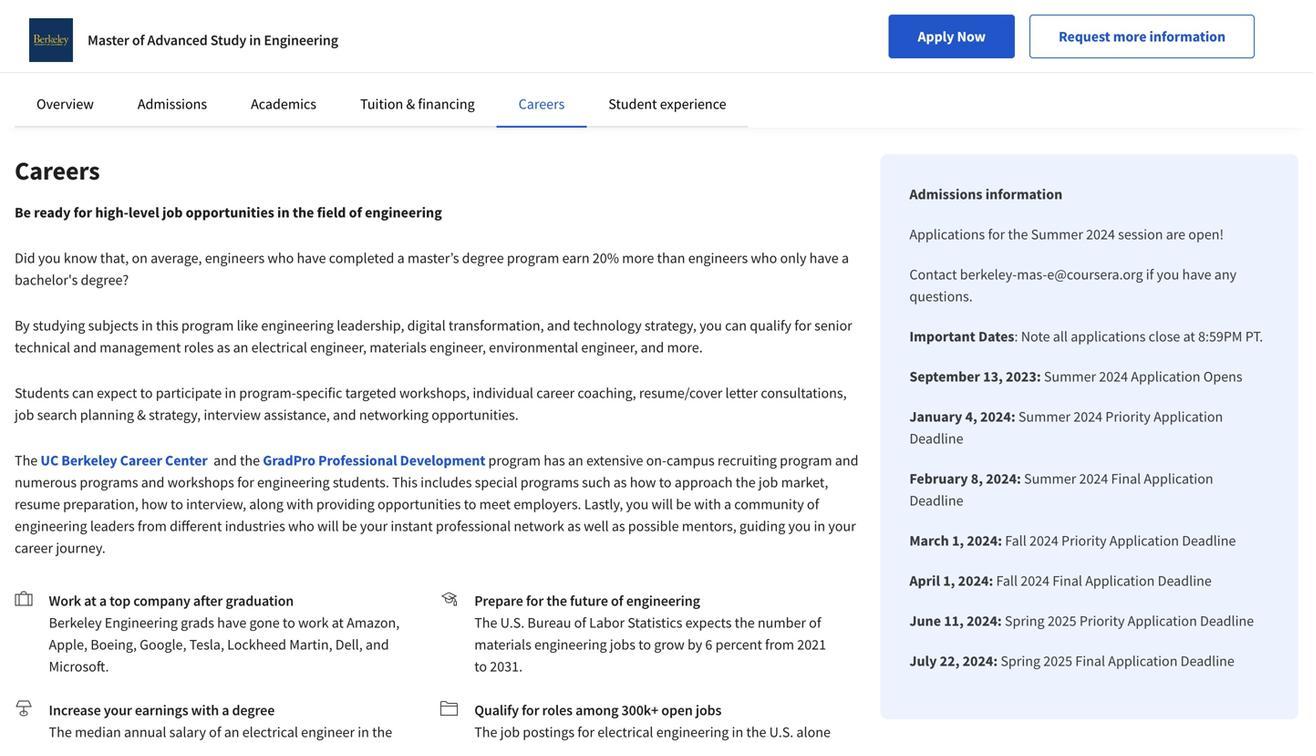 Task type: describe. For each thing, give the bounding box(es) containing it.
have right only
[[810, 249, 839, 267]]

1 horizontal spatial &
[[406, 95, 415, 113]]

as right well at bottom left
[[612, 517, 626, 536]]

0 vertical spatial resume
[[639, 384, 685, 402]]

electrical inside qualify for roles among 300k+ open jobs the job postings for electrical engineering in the u.s. alone
[[598, 724, 654, 742]]

the inside the prepare for the future of engineering the u.s. bureau of labor statistics expects the number of materials engineering jobs to grow by 6 percent from 2021 to 2031.
[[475, 614, 498, 632]]

who down be ready for high-level job opportunities in the field of engineering on the top left
[[268, 249, 294, 267]]

future
[[570, 592, 609, 610]]

job inside program has an extensive on-campus recruiting program and numerous programs and workshops for engineering students. this includes special programs such as how to approach the job market, resume preparation, how to interview, along with providing opportunities to meet employers. lastly, you will be with a community of engineering leaders from different industries who will be your instant professional network as well as possible mentors, guiding you in your career journey.
[[759, 474, 779, 492]]

targeted
[[345, 384, 397, 402]]

and left the more.
[[641, 339, 665, 357]]

community
[[735, 495, 805, 514]]

tesla,
[[189, 636, 224, 654]]

martin,
[[289, 636, 333, 654]]

providing
[[316, 495, 375, 514]]

0 vertical spatial careers
[[519, 95, 565, 113]]

have inside contact berkeley-mas-e@coursera.org if you have any questions.
[[1183, 266, 1212, 284]]

to up professional
[[464, 495, 477, 514]]

2021
[[798, 636, 827, 654]]

company
[[133, 592, 191, 610]]

in inside 'increase your earnings with a degree the median annual salary of an electrical engineer in the'
[[358, 724, 369, 742]]

0 vertical spatial engineering
[[264, 31, 338, 49]]

program-
[[239, 384, 296, 402]]

of right master
[[132, 31, 145, 49]]

tuition & financing
[[360, 95, 475, 113]]

includes
[[421, 474, 472, 492]]

individual
[[473, 384, 534, 402]]

google,
[[140, 636, 187, 654]]

a left the master's
[[397, 249, 405, 267]]

0 horizontal spatial at
[[84, 592, 96, 610]]

degree?
[[81, 271, 129, 289]]

grads
[[181, 614, 214, 632]]

2 horizontal spatial at
[[1184, 328, 1196, 346]]

the up percent
[[735, 614, 755, 632]]

2025 for priority
[[1048, 612, 1077, 631]]

boeing,
[[91, 636, 137, 654]]

june 11, 2024: spring 2025 priority application deadline
[[910, 612, 1255, 631]]

workshops
[[168, 474, 234, 492]]

2024 for session
[[1087, 225, 1116, 244]]

for inside program has an extensive on-campus recruiting program and numerous programs and workshops for engineering students. this includes special programs such as how to approach the job market, resume preparation, how to interview, along with providing opportunities to meet employers. lastly, you will be with a community of engineering leaders from different industries who will be your instant professional network as well as possible mentors, guiding you in your career journey.
[[237, 474, 254, 492]]

job inside qualify for roles among 300k+ open jobs the job postings for electrical engineering in the u.s. alone
[[501, 724, 520, 742]]

and down studying
[[73, 339, 97, 357]]

3 engineer, from the left
[[582, 339, 638, 357]]

engineering up statistics
[[627, 592, 701, 610]]

industries
[[225, 517, 285, 536]]

of inside 'increase your earnings with a degree the median annual salary of an electrical engineer in the'
[[209, 724, 221, 742]]

materials inside by studying subjects in this program like engineering leadership, digital transformation, and technology strategy, you can qualify for senior technical and management roles as an electrical engineer, materials engineer, environmental engineer, and more.
[[370, 339, 427, 357]]

program up special
[[489, 452, 541, 470]]

of down future
[[574, 614, 587, 632]]

qualify for roles among 300k+ open jobs the job postings for electrical engineering in the u.s. alone
[[475, 702, 831, 744]]

opportunities inside program has an extensive on-campus recruiting program and numerous programs and workshops for engineering students. this includes special programs such as how to approach the job market, resume preparation, how to interview, along with providing opportunities to meet employers. lastly, you will be with a community of engineering leaders from different industries who will be your instant professional network as well as possible mentors, guiding you in your career journey.
[[378, 495, 461, 514]]

leaders
[[90, 517, 135, 536]]

technical
[[15, 339, 70, 357]]

4,
[[966, 408, 978, 426]]

engineering inside work at a top company after graduation berkeley engineering grads have gone to work at amazon, apple, boeing, google, tesla, lockheed martin, dell, and microsoft.
[[105, 614, 178, 632]]

0 vertical spatial career
[[537, 384, 575, 402]]

you right guiding
[[789, 517, 811, 536]]

you up possible in the bottom of the page
[[626, 495, 649, 514]]

master of advanced study in engineering
[[88, 31, 338, 49]]

job right level at the left of the page
[[162, 203, 183, 222]]

e@coursera.org
[[1048, 266, 1144, 284]]

engineering down bureau
[[535, 636, 607, 654]]

1 vertical spatial be
[[342, 517, 357, 536]]

bachelor's
[[15, 271, 78, 289]]

admissions link
[[138, 95, 207, 113]]

march
[[910, 532, 950, 550]]

and up 'workshops'
[[214, 452, 237, 470]]

career
[[120, 452, 162, 470]]

network
[[514, 517, 565, 536]]

student experience
[[609, 95, 727, 113]]

expect
[[97, 384, 137, 402]]

job inside /cover letter consultations, job search planning & strategy, interview assistance, and networking opportunities.
[[15, 406, 34, 424]]

more inside did you know that, on average, engineers who have completed a master's degree program earn 20% more than engineers who only have a bachelor's degree?
[[622, 249, 655, 267]]

engineering up the master's
[[365, 203, 442, 222]]

2024: for july
[[963, 652, 998, 671]]

specific
[[296, 384, 343, 402]]

deadline for june 11, 2024: spring 2025 priority application deadline
[[1201, 612, 1255, 631]]

master's
[[408, 249, 459, 267]]

in up interview
[[225, 384, 236, 402]]

2024: for april
[[959, 572, 994, 590]]

deadline inside summer 2024 priority application deadline
[[910, 430, 964, 448]]

in left 'field'
[[277, 203, 290, 222]]

final for 2024
[[1053, 572, 1083, 590]]

the left 'field'
[[293, 203, 314, 222]]

workshops,
[[400, 384, 470, 402]]

dates
[[979, 328, 1015, 346]]

guiding
[[740, 517, 786, 536]]

increase
[[49, 702, 101, 720]]

summer inside summer 2024 priority application deadline
[[1019, 408, 1071, 426]]

and down consultations,
[[836, 452, 859, 470]]

0 horizontal spatial can
[[72, 384, 94, 402]]

are
[[1167, 225, 1186, 244]]

the inside qualify for roles among 300k+ open jobs the job postings for electrical engineering in the u.s. alone
[[747, 724, 767, 742]]

you inside did you know that, on average, engineers who have completed a master's degree program earn 20% more than engineers who only have a bachelor's degree?
[[38, 249, 61, 267]]

to down on-
[[659, 474, 672, 492]]

september 13, 2023: summer 2024 application opens
[[910, 368, 1243, 386]]

labor
[[590, 614, 625, 632]]

strategy, inside /cover letter consultations, job search planning & strategy, interview assistance, and networking opportunities.
[[149, 406, 201, 424]]

2 horizontal spatial with
[[695, 495, 722, 514]]

roles inside qualify for roles among 300k+ open jobs the job postings for electrical engineering in the u.s. alone
[[542, 702, 573, 720]]

your inside 'increase your earnings with a degree the median annual salary of an electrical engineer in the'
[[104, 702, 132, 720]]

2024 inside the summer 2024 final application deadline
[[1080, 470, 1109, 488]]

summer up mas-
[[1032, 225, 1084, 244]]

assistance,
[[264, 406, 330, 424]]

1, for april
[[944, 572, 956, 590]]

and down career
[[141, 474, 165, 492]]

2024 for final
[[1021, 572, 1050, 590]]

tuition
[[360, 95, 404, 113]]

to up different
[[171, 495, 183, 514]]

1 horizontal spatial with
[[287, 495, 314, 514]]

qualify
[[750, 317, 792, 335]]

a inside program has an extensive on-campus recruiting program and numerous programs and workshops for engineering students. this includes special programs such as how to approach the job market, resume preparation, how to interview, along with providing opportunities to meet employers. lastly, you will be with a community of engineering leaders from different industries who will be your instant professional network as well as possible mentors, guiding you in your career journey.
[[725, 495, 732, 514]]

fall for april 1, 2024:
[[997, 572, 1018, 590]]

such
[[582, 474, 611, 492]]

2024: for june
[[967, 612, 1003, 631]]

completed
[[329, 249, 395, 267]]

degree inside did you know that, on average, engineers who have completed a master's degree program earn 20% more than engineers who only have a bachelor's degree?
[[462, 249, 504, 267]]

july
[[910, 652, 938, 671]]

open!
[[1189, 225, 1225, 244]]

the uc berkeley career center and the gradpro professional development
[[15, 452, 486, 470]]

as left well at bottom left
[[568, 517, 581, 536]]

students
[[15, 384, 69, 402]]

planning
[[80, 406, 134, 424]]

employers.
[[514, 495, 582, 514]]

note
[[1022, 328, 1051, 346]]

alone
[[797, 724, 831, 742]]

a right only
[[842, 249, 850, 267]]

as down the extensive
[[614, 474, 627, 492]]

technology
[[574, 317, 642, 335]]

engineer
[[301, 724, 355, 742]]

summer down all on the top right
[[1045, 368, 1097, 386]]

electrical inside 'increase your earnings with a degree the median annual salary of an electrical engineer in the'
[[242, 724, 298, 742]]

overview link
[[36, 95, 94, 113]]

leadership,
[[337, 317, 405, 335]]

admissions for admissions information
[[910, 185, 983, 203]]

the up bureau
[[547, 592, 567, 610]]

of right 'field'
[[349, 203, 362, 222]]

mas-
[[1018, 266, 1048, 284]]

level
[[129, 203, 159, 222]]

u.s. inside qualify for roles among 300k+ open jobs the job postings for electrical engineering in the u.s. alone
[[770, 724, 794, 742]]

/cover
[[685, 384, 723, 402]]

median
[[75, 724, 121, 742]]

and inside /cover letter consultations, job search planning & strategy, interview assistance, and networking opportunities.
[[333, 406, 356, 424]]

/cover letter consultations, job search planning & strategy, interview assistance, and networking opportunities.
[[15, 384, 847, 424]]

be ready for high-level job opportunities in the field of engineering
[[15, 203, 442, 222]]

2024 for priority
[[1030, 532, 1059, 550]]

transformation,
[[449, 317, 544, 335]]

digital
[[408, 317, 446, 335]]

u.s. inside the prepare for the future of engineering the u.s. bureau of labor statistics expects the number of materials engineering jobs to grow by 6 percent from 2021 to 2031.
[[501, 614, 525, 632]]

1 horizontal spatial your
[[360, 517, 388, 536]]

2 engineer, from the left
[[430, 339, 486, 357]]

to right the expect
[[140, 384, 153, 402]]

0 vertical spatial will
[[652, 495, 674, 514]]

0 vertical spatial berkeley
[[61, 452, 117, 470]]

engineering up "journey."
[[15, 517, 87, 536]]

applications
[[1071, 328, 1147, 346]]

percent
[[716, 636, 763, 654]]

student experience link
[[609, 95, 727, 113]]

2 engineers from the left
[[689, 249, 748, 267]]

engineering down the gradpro
[[257, 474, 330, 492]]

have down 'field'
[[297, 249, 326, 267]]

priority for 2024
[[1062, 532, 1107, 550]]

application inside summer 2024 priority application deadline
[[1154, 408, 1224, 426]]

of up labor
[[611, 592, 624, 610]]

meet
[[480, 495, 511, 514]]

questions.
[[910, 287, 973, 306]]

you inside by studying subjects in this program like engineering leadership, digital transformation, and technology strategy, you can qualify for senior technical and management roles as an electrical engineer, materials engineer, environmental engineer, and more.
[[700, 317, 723, 335]]

for down among at the left bottom of page
[[578, 724, 595, 742]]

2024 inside summer 2024 priority application deadline
[[1074, 408, 1103, 426]]

program up market,
[[780, 452, 833, 470]]

apply
[[918, 27, 955, 46]]

if
[[1147, 266, 1155, 284]]

more inside button
[[1114, 27, 1147, 46]]

did
[[15, 249, 35, 267]]

extensive
[[587, 452, 644, 470]]

work
[[298, 614, 329, 632]]

2024: for march
[[968, 532, 1003, 550]]

2024: for january
[[981, 408, 1016, 426]]

for up berkeley-
[[989, 225, 1006, 244]]

this
[[392, 474, 418, 492]]

information inside 'request more information' button
[[1150, 27, 1226, 46]]

amazon,
[[347, 614, 400, 632]]

open
[[662, 702, 693, 720]]

in inside program has an extensive on-campus recruiting program and numerous programs and workshops for engineering students. this includes special programs such as how to approach the job market, resume preparation, how to interview, along with providing opportunities to meet employers. lastly, you will be with a community of engineering leaders from different industries who will be your instant professional network as well as possible mentors, guiding you in your career journey.
[[814, 517, 826, 536]]

request more information
[[1059, 27, 1226, 46]]

& inside /cover letter consultations, job search planning & strategy, interview assistance, and networking opportunities.
[[137, 406, 146, 424]]

microsoft.
[[49, 658, 109, 676]]

work at a top company after graduation berkeley engineering grads have gone to work at amazon, apple, boeing, google, tesla, lockheed martin, dell, and microsoft.
[[49, 592, 400, 676]]

close
[[1149, 328, 1181, 346]]

development
[[400, 452, 486, 470]]

in inside qualify for roles among 300k+ open jobs the job postings for electrical engineering in the u.s. alone
[[732, 724, 744, 742]]

deadline inside the summer 2024 final application deadline
[[910, 492, 964, 510]]

request
[[1059, 27, 1111, 46]]

who left only
[[751, 249, 778, 267]]

berkeley-
[[961, 266, 1018, 284]]



Task type: vqa. For each thing, say whether or not it's contained in the screenshot.
Contact us
no



Task type: locate. For each thing, give the bounding box(es) containing it.
2024: right 8,
[[987, 470, 1022, 488]]

0 horizontal spatial how
[[141, 495, 168, 514]]

strategy, inside by studying subjects in this program like engineering leadership, digital transformation, and technology strategy, you can qualify for senior technical and management roles as an electrical engineer, materials engineer, environmental engineer, and more.
[[645, 317, 697, 335]]

with up mentors,
[[695, 495, 722, 514]]

from inside the prepare for the future of engineering the u.s. bureau of labor statistics expects the number of materials engineering jobs to grow by 6 percent from 2021 to 2031.
[[766, 636, 795, 654]]

for inside the prepare for the future of engineering the u.s. bureau of labor statistics expects the number of materials engineering jobs to grow by 6 percent from 2021 to 2031.
[[526, 592, 544, 610]]

1 horizontal spatial can
[[725, 317, 747, 335]]

1 horizontal spatial jobs
[[696, 702, 722, 720]]

1 horizontal spatial at
[[332, 614, 344, 632]]

earn
[[563, 249, 590, 267]]

in
[[249, 31, 261, 49], [277, 203, 290, 222], [142, 317, 153, 335], [225, 384, 236, 402], [814, 517, 826, 536], [358, 724, 369, 742], [732, 724, 744, 742]]

roles up postings
[[542, 702, 573, 720]]

you up bachelor's
[[38, 249, 61, 267]]

with right along
[[287, 495, 314, 514]]

be down approach
[[676, 495, 692, 514]]

materials up 2031.
[[475, 636, 532, 654]]

summer down summer 2024 priority application deadline
[[1025, 470, 1077, 488]]

engineering up 'academics' link
[[264, 31, 338, 49]]

electrical
[[252, 339, 307, 357], [242, 724, 298, 742], [598, 724, 654, 742]]

0 vertical spatial information
[[1150, 27, 1226, 46]]

a left top at the left bottom of the page
[[99, 592, 107, 610]]

as inside by studying subjects in this program like engineering leadership, digital transformation, and technology strategy, you can qualify for senior technical and management roles as an electrical engineer, materials engineer, environmental engineer, and more.
[[217, 339, 230, 357]]

2 programs from the left
[[521, 474, 579, 492]]

an inside 'increase your earnings with a degree the median annual salary of an electrical engineer in the'
[[224, 724, 240, 742]]

applications for the summer 2024 session are open!
[[910, 225, 1225, 244]]

job down students
[[15, 406, 34, 424]]

materials down leadership, at the top left of page
[[370, 339, 427, 357]]

roles inside by studying subjects in this program like engineering leadership, digital transformation, and technology strategy, you can qualify for senior technical and management roles as an electrical engineer, materials engineer, environmental engineer, and more.
[[184, 339, 214, 357]]

students can expect to participate in program-specific targeted workshops, individual career coaching, resume
[[15, 384, 685, 402]]

1 vertical spatial fall
[[997, 572, 1018, 590]]

1 vertical spatial from
[[766, 636, 795, 654]]

students.
[[333, 474, 389, 492]]

can up 'planning'
[[72, 384, 94, 402]]

0 horizontal spatial career
[[15, 539, 53, 558]]

engineer, down technology at left
[[582, 339, 638, 357]]

fall up april 1, 2024: fall  2024 final application deadline
[[1006, 532, 1027, 550]]

engineering inside by studying subjects in this program like engineering leadership, digital transformation, and technology strategy, you can qualify for senior technical and management roles as an electrical engineer, materials engineer, environmental engineer, and more.
[[261, 317, 334, 335]]

priority for 2025
[[1080, 612, 1125, 631]]

for left high-
[[74, 203, 92, 222]]

spring for july 22, 2024:
[[1001, 652, 1041, 671]]

2024: up 11, at the right bottom
[[959, 572, 994, 590]]

jobs inside the prepare for the future of engineering the u.s. bureau of labor statistics expects the number of materials engineering jobs to grow by 6 percent from 2021 to 2031.
[[610, 636, 636, 654]]

subjects
[[88, 317, 139, 335]]

the inside 'increase your earnings with a degree the median annual salary of an electrical engineer in the'
[[372, 724, 393, 742]]

career down environmental
[[537, 384, 575, 402]]

in right study
[[249, 31, 261, 49]]

0 vertical spatial final
[[1112, 470, 1142, 488]]

to down statistics
[[639, 636, 652, 654]]

1, right march
[[953, 532, 965, 550]]

more right request
[[1114, 27, 1147, 46]]

special
[[475, 474, 518, 492]]

april 1, 2024: fall  2024 final application deadline
[[910, 572, 1213, 590]]

1 horizontal spatial opportunities
[[378, 495, 461, 514]]

priority inside summer 2024 priority application deadline
[[1106, 408, 1151, 426]]

mentors,
[[682, 517, 737, 536]]

& down the expect
[[137, 406, 146, 424]]

career inside program has an extensive on-campus recruiting program and numerous programs and workshops for engineering students. this includes special programs such as how to approach the job market, resume preparation, how to interview, along with providing opportunities to meet employers. lastly, you will be with a community of engineering leaders from different industries who will be your instant professional network as well as possible mentors, guiding you in your career journey.
[[15, 539, 53, 558]]

1 horizontal spatial be
[[676, 495, 692, 514]]

than
[[657, 249, 686, 267]]

to left 2031.
[[475, 658, 487, 676]]

bureau
[[528, 614, 572, 632]]

1 horizontal spatial from
[[766, 636, 795, 654]]

of
[[132, 31, 145, 49], [349, 203, 362, 222], [807, 495, 820, 514], [611, 592, 624, 610], [574, 614, 587, 632], [810, 614, 822, 632], [209, 724, 221, 742]]

by studying subjects in this program like engineering leadership, digital transformation, and technology strategy, you can qualify for senior technical and management roles as an electrical engineer, materials engineer, environmental engineer, and more.
[[15, 317, 853, 357]]

1 vertical spatial careers
[[15, 155, 100, 187]]

1 vertical spatial final
[[1053, 572, 1083, 590]]

berkeley right uc
[[61, 452, 117, 470]]

& right tuition
[[406, 95, 415, 113]]

engineering
[[365, 203, 442, 222], [261, 317, 334, 335], [257, 474, 330, 492], [15, 517, 87, 536], [627, 592, 701, 610], [535, 636, 607, 654], [657, 724, 729, 742]]

in left this
[[142, 317, 153, 335]]

opportunities up average,
[[186, 203, 275, 222]]

1 vertical spatial career
[[15, 539, 53, 558]]

1 vertical spatial degree
[[232, 702, 275, 720]]

1 horizontal spatial degree
[[462, 249, 504, 267]]

2025 for final
[[1044, 652, 1073, 671]]

1, for march
[[953, 532, 965, 550]]

1 vertical spatial at
[[84, 592, 96, 610]]

1 vertical spatial priority
[[1062, 532, 1107, 550]]

careers up ready
[[15, 155, 100, 187]]

1 vertical spatial strategy,
[[149, 406, 201, 424]]

engineering down open at bottom
[[657, 724, 729, 742]]

2024 for application
[[1100, 368, 1129, 386]]

academics
[[251, 95, 317, 113]]

opens
[[1204, 368, 1243, 386]]

deadline for march 1, 2024: fall  2024  priority application deadline
[[1183, 532, 1237, 550]]

1 horizontal spatial programs
[[521, 474, 579, 492]]

2024 up april 1, 2024: fall  2024 final application deadline
[[1030, 532, 1059, 550]]

strategy, down participate
[[149, 406, 201, 424]]

1 vertical spatial opportunities
[[378, 495, 461, 514]]

final down june 11, 2024: spring 2025 priority application deadline
[[1076, 652, 1106, 671]]

spring for june 11, 2024:
[[1005, 612, 1045, 631]]

1 vertical spatial more
[[622, 249, 655, 267]]

fall
[[1006, 532, 1027, 550], [997, 572, 1018, 590]]

0 vertical spatial spring
[[1005, 612, 1045, 631]]

an inside program has an extensive on-campus recruiting program and numerous programs and workshops for engineering students. this includes special programs such as how to approach the job market, resume preparation, how to interview, along with providing opportunities to meet employers. lastly, you will be with a community of engineering leaders from different industries who will be your instant professional network as well as possible mentors, guiding you in your career journey.
[[568, 452, 584, 470]]

the left uc
[[15, 452, 38, 470]]

20%
[[593, 249, 619, 267]]

0 horizontal spatial roles
[[184, 339, 214, 357]]

the
[[15, 452, 38, 470], [475, 614, 498, 632], [49, 724, 72, 742], [475, 724, 498, 742]]

8,
[[972, 470, 984, 488]]

to
[[140, 384, 153, 402], [659, 474, 672, 492], [171, 495, 183, 514], [464, 495, 477, 514], [283, 614, 295, 632], [639, 636, 652, 654], [475, 658, 487, 676]]

and up environmental
[[547, 317, 571, 335]]

journey.
[[56, 539, 106, 558]]

resume down the more.
[[639, 384, 685, 402]]

with up the salary
[[191, 702, 219, 720]]

0 horizontal spatial be
[[342, 517, 357, 536]]

prepare
[[475, 592, 524, 610]]

0 horizontal spatial more
[[622, 249, 655, 267]]

0 horizontal spatial engineer,
[[310, 339, 367, 357]]

an right has
[[568, 452, 584, 470]]

the inside qualify for roles among 300k+ open jobs the job postings for electrical engineering in the u.s. alone
[[475, 724, 498, 742]]

by
[[688, 636, 703, 654]]

0 horizontal spatial u.s.
[[501, 614, 525, 632]]

be
[[676, 495, 692, 514], [342, 517, 357, 536]]

13,
[[984, 368, 1004, 386]]

2025
[[1048, 612, 1077, 631], [1044, 652, 1073, 671]]

student
[[609, 95, 657, 113]]

2 vertical spatial priority
[[1080, 612, 1125, 631]]

for inside by studying subjects in this program like engineering leadership, digital transformation, and technology strategy, you can qualify for senior technical and management roles as an electrical engineer, materials engineer, environmental engineer, and more.
[[795, 317, 812, 335]]

deadline for april 1, 2024: fall  2024 final application deadline
[[1158, 572, 1213, 590]]

lastly,
[[585, 495, 624, 514]]

and
[[547, 317, 571, 335], [73, 339, 97, 357], [641, 339, 665, 357], [333, 406, 356, 424], [214, 452, 237, 470], [836, 452, 859, 470], [141, 474, 165, 492], [366, 636, 389, 654]]

1 horizontal spatial engineer,
[[430, 339, 486, 357]]

0 vertical spatial 2025
[[1048, 612, 1077, 631]]

statistics
[[628, 614, 683, 632]]

in right engineer
[[358, 724, 369, 742]]

admissions for admissions
[[138, 95, 207, 113]]

and inside work at a top company after graduation berkeley engineering grads have gone to work at amazon, apple, boeing, google, tesla, lockheed martin, dell, and microsoft.
[[366, 636, 389, 654]]

you right if
[[1157, 266, 1180, 284]]

0 vertical spatial admissions
[[138, 95, 207, 113]]

0 vertical spatial from
[[138, 517, 167, 536]]

know
[[64, 249, 97, 267]]

1 vertical spatial admissions
[[910, 185, 983, 203]]

0 horizontal spatial engineering
[[105, 614, 178, 632]]

the inside program has an extensive on-campus recruiting program and numerous programs and workshops for engineering students. this includes special programs such as how to approach the job market, resume preparation, how to interview, along with providing opportunities to meet employers. lastly, you will be with a community of engineering leaders from different industries who will be your instant professional network as well as possible mentors, guiding you in your career journey.
[[736, 474, 756, 492]]

1 vertical spatial 2025
[[1044, 652, 1073, 671]]

0 vertical spatial 1,
[[953, 532, 965, 550]]

engineering right like
[[261, 317, 334, 335]]

program left like
[[182, 317, 234, 335]]

to inside work at a top company after graduation berkeley engineering grads have gone to work at amazon, apple, boeing, google, tesla, lockheed martin, dell, and microsoft.
[[283, 614, 295, 632]]

1 horizontal spatial information
[[1150, 27, 1226, 46]]

you up the more.
[[700, 317, 723, 335]]

0 horizontal spatial opportunities
[[186, 203, 275, 222]]

1 horizontal spatial admissions
[[910, 185, 983, 203]]

1 horizontal spatial engineering
[[264, 31, 338, 49]]

experience
[[660, 95, 727, 113]]

postings
[[523, 724, 575, 742]]

u.s. down the prepare
[[501, 614, 525, 632]]

0 horizontal spatial information
[[986, 185, 1063, 203]]

jobs down labor
[[610, 636, 636, 654]]

ready
[[34, 203, 71, 222]]

0 horizontal spatial jobs
[[610, 636, 636, 654]]

1 horizontal spatial resume
[[639, 384, 685, 402]]

0 vertical spatial strategy,
[[645, 317, 697, 335]]

for left senior
[[795, 317, 812, 335]]

contact berkeley-mas-e@coursera.org if you have any questions.
[[910, 266, 1237, 306]]

you inside contact berkeley-mas-e@coursera.org if you have any questions.
[[1157, 266, 1180, 284]]

1 vertical spatial information
[[986, 185, 1063, 203]]

0 vertical spatial materials
[[370, 339, 427, 357]]

admissions down advanced on the top left
[[138, 95, 207, 113]]

electrical left engineer
[[242, 724, 298, 742]]

electrical inside by studying subjects in this program like engineering leadership, digital transformation, and technology strategy, you can qualify for senior technical and management roles as an electrical engineer, materials engineer, environmental engineer, and more.
[[252, 339, 307, 357]]

more
[[1114, 27, 1147, 46], [622, 249, 655, 267]]

0 vertical spatial how
[[630, 474, 657, 492]]

0 vertical spatial &
[[406, 95, 415, 113]]

final for 2025
[[1076, 652, 1106, 671]]

0 vertical spatial fall
[[1006, 532, 1027, 550]]

application inside the summer 2024 final application deadline
[[1145, 470, 1214, 488]]

opportunities.
[[432, 406, 519, 424]]

request more information button
[[1030, 15, 1256, 58]]

in left the alone on the right bottom of the page
[[732, 724, 744, 742]]

1 vertical spatial engineering
[[105, 614, 178, 632]]

0 horizontal spatial materials
[[370, 339, 427, 357]]

2024 down applications
[[1100, 368, 1129, 386]]

1 horizontal spatial how
[[630, 474, 657, 492]]

career
[[537, 384, 575, 402], [15, 539, 53, 558]]

electrical down 300k+
[[598, 724, 654, 742]]

0 horizontal spatial will
[[318, 517, 339, 536]]

annual
[[124, 724, 166, 742]]

electrical down like
[[252, 339, 307, 357]]

different
[[170, 517, 222, 536]]

final inside the summer 2024 final application deadline
[[1112, 470, 1142, 488]]

0 vertical spatial u.s.
[[501, 614, 525, 632]]

0 horizontal spatial engineers
[[205, 249, 265, 267]]

from inside program has an extensive on-campus recruiting program and numerous programs and workshops for engineering students. this includes special programs such as how to approach the job market, resume preparation, how to interview, along with providing opportunities to meet employers. lastly, you will be with a community of engineering leaders from different industries who will be your instant professional network as well as possible mentors, guiding you in your career journey.
[[138, 517, 167, 536]]

0 horizontal spatial admissions
[[138, 95, 207, 113]]

jobs
[[610, 636, 636, 654], [696, 702, 722, 720]]

with inside 'increase your earnings with a degree the median annual salary of an electrical engineer in the'
[[191, 702, 219, 720]]

1 engineers from the left
[[205, 249, 265, 267]]

1 horizontal spatial will
[[652, 495, 674, 514]]

1 vertical spatial &
[[137, 406, 146, 424]]

how down on-
[[630, 474, 657, 492]]

strategy, up the more.
[[645, 317, 697, 335]]

march 1, 2024: fall  2024  priority application deadline
[[910, 532, 1237, 550]]

0 vertical spatial be
[[676, 495, 692, 514]]

0 vertical spatial can
[[725, 317, 747, 335]]

center
[[165, 452, 208, 470]]

networking
[[359, 406, 429, 424]]

0 vertical spatial opportunities
[[186, 203, 275, 222]]

the right engineer
[[372, 724, 393, 742]]

can left qualify
[[725, 317, 747, 335]]

1 vertical spatial jobs
[[696, 702, 722, 720]]

your down the providing
[[360, 517, 388, 536]]

1 vertical spatial 1,
[[944, 572, 956, 590]]

gradpro professional development link
[[263, 452, 486, 470]]

roles
[[184, 339, 214, 357], [542, 702, 573, 720]]

2024: right 4,
[[981, 408, 1016, 426]]

recruiting
[[718, 452, 777, 470]]

1 vertical spatial u.s.
[[770, 724, 794, 742]]

0 horizontal spatial programs
[[80, 474, 138, 492]]

an right the salary
[[224, 724, 240, 742]]

1 horizontal spatial u.s.
[[770, 724, 794, 742]]

2023:
[[1006, 368, 1042, 386]]

session
[[1119, 225, 1164, 244]]

well
[[584, 517, 609, 536]]

2024: right 22, at the right bottom
[[963, 652, 998, 671]]

300k+
[[622, 702, 659, 720]]

1 vertical spatial spring
[[1001, 652, 1041, 671]]

have inside work at a top company after graduation berkeley engineering grads have gone to work at amazon, apple, boeing, google, tesla, lockheed martin, dell, and microsoft.
[[217, 614, 247, 632]]

of down market,
[[807, 495, 820, 514]]

for down the uc berkeley career center and the gradpro professional development
[[237, 474, 254, 492]]

at
[[1184, 328, 1196, 346], [84, 592, 96, 610], [332, 614, 344, 632]]

0 horizontal spatial with
[[191, 702, 219, 720]]

tuition & financing link
[[360, 95, 475, 113]]

program left earn
[[507, 249, 560, 267]]

priority up april 1, 2024: fall  2024 final application deadline
[[1062, 532, 1107, 550]]

jobs inside qualify for roles among 300k+ open jobs the job postings for electrical engineering in the u.s. alone
[[696, 702, 722, 720]]

job down qualify
[[501, 724, 520, 742]]

qualify
[[475, 702, 519, 720]]

information
[[1150, 27, 1226, 46], [986, 185, 1063, 203]]

spring right 22, at the right bottom
[[1001, 652, 1041, 671]]

engineering inside qualify for roles among 300k+ open jobs the job postings for electrical engineering in the u.s. alone
[[657, 724, 729, 742]]

who inside program has an extensive on-campus recruiting program and numerous programs and workshops for engineering students. this includes special programs such as how to approach the job market, resume preparation, how to interview, along with providing opportunities to meet employers. lastly, you will be with a community of engineering leaders from different industries who will be your instant professional network as well as possible mentors, guiding you in your career journey.
[[288, 517, 315, 536]]

summer inside the summer 2024 final application deadline
[[1025, 470, 1077, 488]]

increase your earnings with a degree the median annual salary of an electrical engineer in the
[[49, 702, 393, 744]]

1 horizontal spatial more
[[1114, 27, 1147, 46]]

any
[[1215, 266, 1237, 284]]

program inside did you know that, on average, engineers who have completed a master's degree program earn 20% more than engineers who only have a bachelor's degree?
[[507, 249, 560, 267]]

summer 2024 priority application deadline
[[910, 408, 1224, 448]]

for up postings
[[522, 702, 540, 720]]

materials inside the prepare for the future of engineering the u.s. bureau of labor statistics expects the number of materials engineering jobs to grow by 6 percent from 2021 to 2031.
[[475, 636, 532, 654]]

has
[[544, 452, 565, 470]]

can inside by studying subjects in this program like engineering leadership, digital transformation, and technology strategy, you can qualify for senior technical and management roles as an electrical engineer, materials engineer, environmental engineer, and more.
[[725, 317, 747, 335]]

important
[[910, 328, 976, 346]]

1 vertical spatial an
[[568, 452, 584, 470]]

1 engineer, from the left
[[310, 339, 367, 357]]

deadline for july 22, 2024: spring 2025 final application deadline
[[1181, 652, 1235, 671]]

program inside by studying subjects in this program like engineering leadership, digital transformation, and technology strategy, you can qualify for senior technical and management roles as an electrical engineer, materials engineer, environmental engineer, and more.
[[182, 317, 234, 335]]

of up 2021
[[810, 614, 822, 632]]

engineering down "company"
[[105, 614, 178, 632]]

0 horizontal spatial strategy,
[[149, 406, 201, 424]]

and down amazon,
[[366, 636, 389, 654]]

2024: right 11, at the right bottom
[[967, 612, 1003, 631]]

2 vertical spatial at
[[332, 614, 344, 632]]

fall for march 1, 2024:
[[1006, 532, 1027, 550]]

programs
[[80, 474, 138, 492], [521, 474, 579, 492]]

0 horizontal spatial your
[[104, 702, 132, 720]]

who right industries
[[288, 517, 315, 536]]

a inside 'increase your earnings with a degree the median annual salary of an electrical engineer in the'
[[222, 702, 229, 720]]

january 4, 2024:
[[910, 408, 1016, 426]]

2025 down april 1, 2024: fall  2024 final application deadline
[[1048, 612, 1077, 631]]

final down march 1, 2024: fall  2024  priority application deadline
[[1053, 572, 1083, 590]]

an inside by studying subjects in this program like engineering leadership, digital transformation, and technology strategy, you can qualify for senior technical and management roles as an electrical engineer, materials engineer, environmental engineer, and more.
[[233, 339, 249, 357]]

0 vertical spatial an
[[233, 339, 249, 357]]

1 vertical spatial resume
[[15, 495, 60, 514]]

now
[[958, 27, 986, 46]]

as
[[217, 339, 230, 357], [614, 474, 627, 492], [568, 517, 581, 536], [612, 517, 626, 536]]

fall down march 1, 2024: fall  2024  priority application deadline
[[997, 572, 1018, 590]]

interview,
[[186, 495, 246, 514]]

of inside program has an extensive on-campus recruiting program and numerous programs and workshops for engineering students. this includes special programs such as how to approach the job market, resume preparation, how to interview, along with providing opportunities to meet employers. lastly, you will be with a community of engineering leaders from different industries who will be your instant professional network as well as possible mentors, guiding you in your career journey.
[[807, 495, 820, 514]]

u.s.
[[501, 614, 525, 632], [770, 724, 794, 742]]

job up community
[[759, 474, 779, 492]]

february 8, 2024:
[[910, 470, 1022, 488]]

0 horizontal spatial degree
[[232, 702, 275, 720]]

the inside 'increase your earnings with a degree the median annual salary of an electrical engineer in the'
[[49, 724, 72, 742]]

in inside by studying subjects in this program like engineering leadership, digital transformation, and technology strategy, you can qualify for senior technical and management roles as an electrical engineer, materials engineer, environmental engineer, and more.
[[142, 317, 153, 335]]

gradpro
[[263, 452, 316, 470]]

1 horizontal spatial career
[[537, 384, 575, 402]]

1 vertical spatial berkeley
[[49, 614, 102, 632]]

0 vertical spatial jobs
[[610, 636, 636, 654]]

1 horizontal spatial roles
[[542, 702, 573, 720]]

degree inside 'increase your earnings with a degree the median annual salary of an electrical engineer in the'
[[232, 702, 275, 720]]

field
[[317, 203, 346, 222]]

uc berkeley college of engineering logo image
[[29, 18, 73, 62]]

priority up july 22, 2024: spring 2025 final application deadline
[[1080, 612, 1125, 631]]

uc
[[41, 452, 59, 470]]

1 horizontal spatial strategy,
[[645, 317, 697, 335]]

july 22, 2024: spring 2025 final application deadline
[[910, 652, 1235, 671]]

0 horizontal spatial from
[[138, 517, 167, 536]]

2 vertical spatial an
[[224, 724, 240, 742]]

from down number
[[766, 636, 795, 654]]

0 vertical spatial priority
[[1106, 408, 1151, 426]]

1 vertical spatial will
[[318, 517, 339, 536]]

2 horizontal spatial your
[[829, 517, 857, 536]]

can
[[725, 317, 747, 335], [72, 384, 94, 402]]

berkeley
[[61, 452, 117, 470], [49, 614, 102, 632]]

a inside work at a top company after graduation berkeley engineering grads have gone to work at amazon, apple, boeing, google, tesla, lockheed martin, dell, and microsoft.
[[99, 592, 107, 610]]

0 horizontal spatial careers
[[15, 155, 100, 187]]

approach
[[675, 474, 733, 492]]

overview
[[36, 95, 94, 113]]

professional
[[318, 452, 397, 470]]

resume inside program has an extensive on-campus recruiting program and numerous programs and workshops for engineering students. this includes special programs such as how to approach the job market, resume preparation, how to interview, along with providing opportunities to meet employers. lastly, you will be with a community of engineering leaders from different industries who will be your instant professional network as well as possible mentors, guiding you in your career journey.
[[15, 495, 60, 514]]

2024: for february
[[987, 470, 1022, 488]]

2 horizontal spatial engineer,
[[582, 339, 638, 357]]

the down qualify
[[475, 724, 498, 742]]

roles up participate
[[184, 339, 214, 357]]

and down students can expect to participate in program-specific targeted workshops, individual career coaching, resume
[[333, 406, 356, 424]]

the up mas-
[[1009, 225, 1029, 244]]

admissions up applications
[[910, 185, 983, 203]]

1 horizontal spatial engineers
[[689, 249, 748, 267]]

1 programs from the left
[[80, 474, 138, 492]]

the left the gradpro
[[240, 452, 260, 470]]

study
[[211, 31, 247, 49]]

your
[[360, 517, 388, 536], [829, 517, 857, 536], [104, 702, 132, 720]]

berkeley inside work at a top company after graduation berkeley engineering grads have gone to work at amazon, apple, boeing, google, tesla, lockheed martin, dell, and microsoft.
[[49, 614, 102, 632]]

0 vertical spatial more
[[1114, 27, 1147, 46]]



